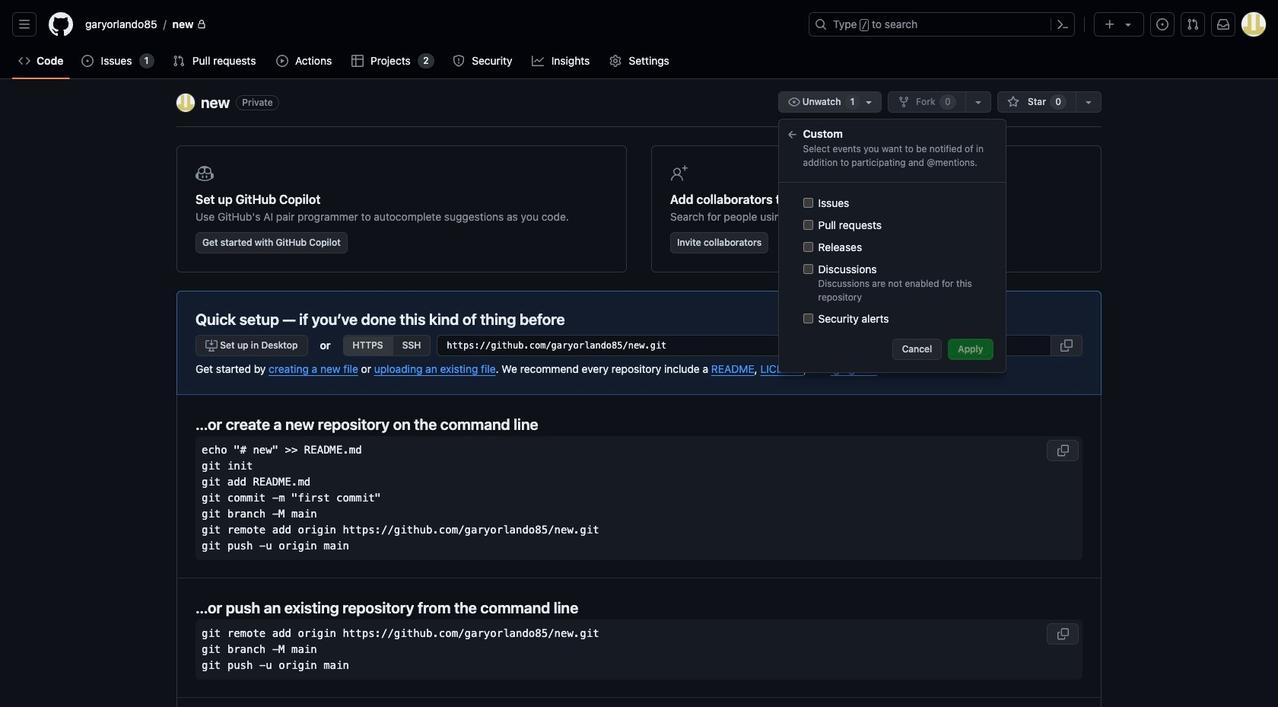 Task type: describe. For each thing, give the bounding box(es) containing it.
git pull request image for issue opened icon
[[172, 55, 185, 67]]

1 user is watching this repository element
[[845, 94, 860, 110]]

triangle down image
[[1123, 18, 1135, 30]]

gear image
[[610, 55, 622, 67]]

table image
[[351, 55, 363, 67]]

see your forks of this repository image
[[972, 96, 985, 108]]

code image
[[18, 55, 30, 67]]

eye image
[[788, 96, 800, 108]]

add this repository to a list image
[[1083, 96, 1095, 108]]

command palette image
[[1057, 18, 1069, 30]]

copilot image
[[196, 164, 214, 183]]

shield image
[[453, 55, 465, 67]]

plus image
[[1104, 18, 1116, 30]]

0 vertical spatial copy to clipboard image
[[1061, 339, 1073, 352]]

notifications image
[[1218, 18, 1230, 30]]



Task type: locate. For each thing, give the bounding box(es) containing it.
1 vertical spatial git pull request image
[[172, 55, 185, 67]]

None checkbox
[[803, 198, 813, 208], [803, 220, 813, 230], [803, 264, 813, 274], [803, 314, 813, 323], [803, 198, 813, 208], [803, 220, 813, 230], [803, 264, 813, 274], [803, 314, 813, 323]]

star image
[[1007, 96, 1020, 108]]

none checkbox inside custom dialog 'dialog'
[[803, 242, 813, 252]]

person add image
[[670, 164, 689, 183]]

0 users starred this repository element
[[1050, 94, 1067, 110]]

play image
[[276, 55, 288, 67]]

0 vertical spatial git pull request image
[[1187, 18, 1199, 30]]

lock image
[[197, 20, 206, 29]]

return to menu image
[[787, 129, 799, 141]]

git pull request image
[[1187, 18, 1199, 30], [172, 55, 185, 67]]

custom dialog dialog
[[778, 113, 1006, 385]]

issue opened image
[[82, 55, 94, 67]]

0 horizontal spatial git pull request image
[[172, 55, 185, 67]]

None checkbox
[[803, 242, 813, 252]]

list
[[79, 12, 800, 37]]

git pull request image up owner avatar
[[172, 55, 185, 67]]

desktop download image
[[205, 339, 218, 352]]

Clone URL text field
[[437, 335, 1052, 356]]

git pull request image for issue opened image on the top of page
[[1187, 18, 1199, 30]]

homepage image
[[49, 12, 73, 37]]

copy to clipboard image
[[1061, 339, 1073, 352], [1057, 627, 1069, 640]]

copy to clipboard image
[[1057, 444, 1069, 456]]

issue opened image
[[1157, 18, 1169, 30]]

1 horizontal spatial git pull request image
[[1187, 18, 1199, 30]]

repo forked image
[[898, 96, 910, 108]]

owner avatar image
[[177, 94, 195, 112]]

git pull request image left notifications image
[[1187, 18, 1199, 30]]

graph image
[[532, 55, 544, 67]]

1 vertical spatial copy to clipboard image
[[1057, 627, 1069, 640]]



Task type: vqa. For each thing, say whether or not it's contained in the screenshot.
0 related to Done
no



